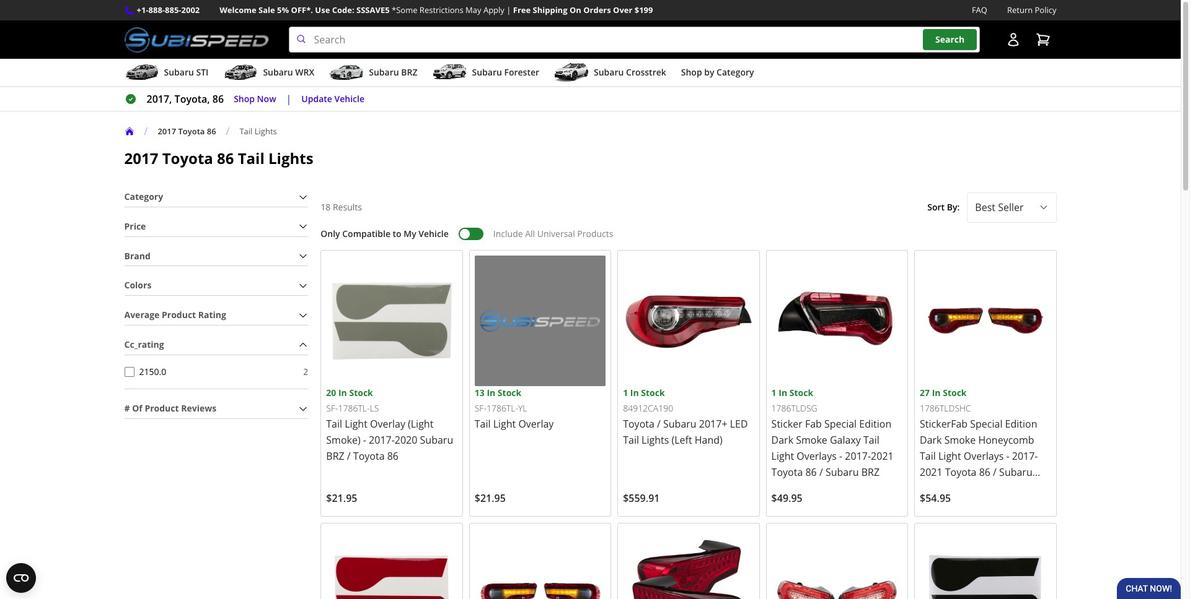 Task type: describe. For each thing, give the bounding box(es) containing it.
tail light overlay (red) - 2017-2020 subaru brz / toyota 86 image
[[326, 529, 457, 600]]

select... image
[[1038, 203, 1048, 213]]

13 in stock sf-1786tl-yl tail light overlay
[[475, 387, 554, 431]]

0 vertical spatial product
[[162, 309, 196, 321]]

stickerfab special edition dark smoke honeycomb tail light overlays - 2017-2021 toyota 86 / subaru brz image
[[920, 256, 1051, 387]]

1 vertical spatial tail light overlay image
[[920, 529, 1051, 600]]

welcome
[[220, 4, 256, 15]]

sticker fab special edition dark smoke galaxy tail light overlays - 2017-2021 toyota 86 / subaru brz image
[[771, 256, 902, 387]]

category button
[[124, 188, 308, 207]]

colors button
[[124, 277, 308, 296]]

stock for ls
[[349, 387, 373, 399]]

toyota inside the 27 in stock 1786tldshc stickerfab special edition dark smoke honeycomb tail light overlays - 2017- 2021 toyota 86 / subaru brz
[[945, 466, 976, 480]]

subaru wrx
[[263, 66, 314, 78]]

1786tldshc
[[920, 403, 971, 415]]

welcome sale 5% off*. use code: sssave5
[[220, 4, 390, 15]]

brand
[[124, 250, 150, 262]]

subaru sti button
[[124, 61, 208, 86]]

0 vertical spatial |
[[507, 4, 511, 15]]

sort
[[927, 201, 945, 213]]

(left
[[672, 434, 692, 447]]

tail lights link
[[240, 126, 287, 137]]

tail light overlay (light smoke) - 2017-2020 subaru brz / toyota 86 image
[[326, 256, 457, 387]]

+1-
[[137, 4, 148, 15]]

2017+
[[699, 418, 727, 431]]

search button
[[923, 29, 977, 50]]

0 vertical spatial tail light overlay image
[[475, 256, 606, 387]]

cc_rating
[[124, 339, 164, 351]]

smoke)
[[326, 434, 360, 447]]

- inside 1 in stock 1786tldsg sticker fab special edition dark smoke galaxy tail light overlays - 2017-2021 toyota 86 / subaru brz
[[839, 450, 842, 464]]

stock for yl
[[498, 387, 521, 399]]

return policy
[[1007, 4, 1056, 15]]

by
[[704, 66, 714, 78]]

subaru inside 1 in stock 84912ca190 toyota / subaru 2017+ led tail lights (left hand)
[[663, 418, 696, 431]]

86 right toyota,
[[212, 92, 224, 106]]

faq
[[972, 4, 987, 15]]

- inside 20 in stock sf-1786tl-ls tail light overlay (light smoke) - 2017-2020 subaru brz / toyota 86
[[363, 434, 366, 447]]

stock for special
[[943, 387, 967, 399]]

subaru inside 1 in stock 1786tldsg sticker fab special edition dark smoke galaxy tail light overlays - 2017-2021 toyota 86 / subaru brz
[[826, 466, 859, 480]]

orders
[[583, 4, 611, 15]]

wrx
[[295, 66, 314, 78]]

885-
[[165, 4, 181, 15]]

in for tail light overlay (light smoke) - 2017-2020 subaru brz / toyota 86
[[338, 387, 347, 399]]

2017 for 2017 toyota 86 tail lights
[[124, 148, 158, 169]]

stickerfab special edition dark smoke carbon fiber tail light overlays - 2017-2021 toyota 86 / subaru brz image
[[475, 529, 606, 600]]

subaru left crosstrek
[[594, 66, 624, 78]]

tail inside 20 in stock sf-1786tl-ls tail light overlay (light smoke) - 2017-2020 subaru brz / toyota 86
[[326, 418, 342, 431]]

brz inside the 27 in stock 1786tldshc stickerfab special edition dark smoke honeycomb tail light overlays - 2017- 2021 toyota 86 / subaru brz
[[920, 482, 938, 496]]

my
[[404, 228, 416, 240]]

include all universal products
[[493, 228, 613, 240]]

include
[[493, 228, 523, 240]]

/ inside 1 in stock 84912ca190 toyota / subaru 2017+ led tail lights (left hand)
[[657, 418, 661, 431]]

price
[[124, 221, 146, 232]]

yl
[[518, 403, 527, 415]]

reviews
[[181, 403, 216, 415]]

1786tldsg
[[771, 403, 817, 415]]

a subaru brz thumbnail image image
[[329, 63, 364, 82]]

2017 for 2017 toyota 86
[[158, 126, 176, 137]]

galaxy
[[830, 434, 861, 447]]

86 up '2017 toyota 86 tail lights'
[[207, 126, 216, 137]]

2017 toyota 86 tail lights
[[124, 148, 313, 169]]

search
[[935, 34, 965, 45]]

light inside the 27 in stock 1786tldshc stickerfab special edition dark smoke honeycomb tail light overlays - 2017- 2021 toyota 86 / subaru brz
[[938, 450, 961, 464]]

brz inside 20 in stock sf-1786tl-ls tail light overlay (light smoke) - 2017-2020 subaru brz / toyota 86
[[326, 450, 344, 464]]

1 for toyota / subaru 2017+ led tail lights (left hand)
[[623, 387, 628, 399]]

2017 toyota 86 link down toyota,
[[158, 126, 226, 137]]

hand)
[[695, 434, 723, 447]]

/ up '2017 toyota 86 tail lights'
[[226, 125, 230, 138]]

1786tl- for tail light overlay
[[486, 403, 518, 415]]

$54.95
[[920, 492, 951, 506]]

stock for fab
[[789, 387, 813, 399]]

86 up category dropdown button
[[217, 148, 234, 169]]

category
[[717, 66, 754, 78]]

subaru left sti
[[164, 66, 194, 78]]

toyota / subaru 2017+ led tail lights (left hand) image
[[623, 256, 754, 387]]

now
[[257, 93, 276, 105]]

*some
[[392, 4, 417, 15]]

$49.95
[[771, 492, 802, 506]]

subaru inside 20 in stock sf-1786tl-ls tail light overlay (light smoke) - 2017-2020 subaru brz / toyota 86
[[420, 434, 453, 447]]

in for toyota / subaru 2017+ led tail lights (left hand)
[[630, 387, 639, 399]]

0 horizontal spatial |
[[286, 92, 292, 106]]

subaru wrx button
[[223, 61, 314, 86]]

off*.
[[291, 4, 313, 15]]

of
[[132, 403, 142, 415]]

brand button
[[124, 247, 308, 266]]

apply
[[483, 4, 504, 15]]

$21.95 for tail light overlay
[[475, 492, 506, 506]]

in for tail light overlay
[[487, 387, 495, 399]]

home image
[[124, 127, 134, 136]]

2
[[303, 366, 308, 378]]

shipping
[[533, 4, 567, 15]]

20
[[326, 387, 336, 399]]

products
[[577, 228, 613, 240]]

return policy link
[[1007, 4, 1056, 17]]

tail inside 1 in stock 84912ca190 toyota / subaru 2017+ led tail lights (left hand)
[[623, 434, 639, 447]]

toyota inside 1 in stock 1786tldsg sticker fab special edition dark smoke galaxy tail light overlays - 2017-2021 toyota 86 / subaru brz
[[771, 466, 803, 480]]

subaru inside the 27 in stock 1786tldshc stickerfab special edition dark smoke honeycomb tail light overlays - 2017- 2021 toyota 86 / subaru brz
[[999, 466, 1032, 480]]

/ right home icon
[[144, 125, 148, 138]]

price button
[[124, 217, 308, 237]]

2017- inside 1 in stock 1786tldsg sticker fab special edition dark smoke galaxy tail light overlays - 2017-2021 toyota 86 / subaru brz
[[845, 450, 871, 464]]

subaru brz button
[[329, 61, 417, 86]]

a subaru sti thumbnail image image
[[124, 63, 159, 82]]

by:
[[947, 201, 960, 213]]

sale
[[258, 4, 275, 15]]

sti
[[196, 66, 208, 78]]

/ inside 20 in stock sf-1786tl-ls tail light overlay (light smoke) - 2017-2020 subaru brz / toyota 86
[[347, 450, 351, 464]]

subaru forester
[[472, 66, 539, 78]]

free
[[513, 4, 531, 15]]

update
[[301, 93, 332, 105]]

code:
[[332, 4, 354, 15]]

subaru brz
[[369, 66, 417, 78]]

a subaru wrx thumbnail image image
[[223, 63, 258, 82]]

overlay for tail light overlay (light smoke) - 2017-2020 subaru brz / toyota 86
[[370, 418, 405, 431]]

5%
[[277, 4, 289, 15]]

policy
[[1035, 4, 1056, 15]]

stickerfab
[[920, 418, 968, 431]]

button image
[[1006, 32, 1021, 47]]

# of product reviews button
[[124, 400, 308, 419]]

tail inside the 27 in stock 1786tldshc stickerfab special edition dark smoke honeycomb tail light overlays - 2017- 2021 toyota 86 / subaru brz
[[920, 450, 936, 464]]

toyota for 2017 toyota 86 tail lights
[[162, 148, 213, 169]]

update vehicle button
[[301, 92, 364, 106]]

open widget image
[[6, 564, 36, 594]]

888-
[[148, 4, 165, 15]]

universal
[[537, 228, 575, 240]]

2002
[[181, 4, 200, 15]]

overlays inside 1 in stock 1786tldsg sticker fab special edition dark smoke galaxy tail light overlays - 2017-2021 toyota 86 / subaru brz
[[797, 450, 837, 464]]

subaru left wrx
[[263, 66, 293, 78]]

sf- for tail light overlay (light smoke) - 2017-2020 subaru brz / toyota 86
[[326, 403, 338, 415]]

to
[[393, 228, 401, 240]]

/ inside the 27 in stock 1786tldshc stickerfab special edition dark smoke honeycomb tail light overlays - 2017- 2021 toyota 86 / subaru brz
[[993, 466, 997, 480]]

sticker
[[771, 418, 802, 431]]

light inside 1 in stock 1786tldsg sticker fab special edition dark smoke galaxy tail light overlays - 2017-2021 toyota 86 / subaru brz
[[771, 450, 794, 464]]

1 horizontal spatial vehicle
[[419, 228, 449, 240]]

18
[[321, 201, 331, 213]]



Task type: locate. For each thing, give the bounding box(es) containing it.
2017 down 2017,
[[158, 126, 176, 137]]

subispeed logo image
[[124, 27, 269, 53]]

product left rating
[[162, 309, 196, 321]]

2017- down galaxy
[[845, 450, 871, 464]]

special up galaxy
[[824, 418, 857, 431]]

shop left by
[[681, 66, 702, 78]]

shop left now
[[234, 93, 255, 105]]

1 up 1786tldsg
[[771, 387, 776, 399]]

ls
[[370, 403, 379, 415]]

in inside 13 in stock sf-1786tl-yl tail light overlay
[[487, 387, 495, 399]]

subaru down honeycomb
[[999, 466, 1032, 480]]

4 in from the left
[[779, 387, 787, 399]]

1 $21.95 from the left
[[326, 492, 357, 506]]

1
[[623, 387, 628, 399], [771, 387, 776, 399]]

dark inside 1 in stock 1786tldsg sticker fab special edition dark smoke galaxy tail light overlays - 2017-2021 toyota 86 / subaru brz
[[771, 434, 793, 447]]

stock for /
[[641, 387, 665, 399]]

| left free
[[507, 4, 511, 15]]

average
[[124, 309, 160, 321]]

2 $21.95 from the left
[[475, 492, 506, 506]]

in up 84912ca190
[[630, 387, 639, 399]]

1 horizontal spatial shop
[[681, 66, 702, 78]]

brz inside 1 in stock 1786tldsg sticker fab special edition dark smoke galaxy tail light overlays - 2017-2021 toyota 86 / subaru brz
[[861, 466, 880, 480]]

3 stock from the left
[[641, 387, 665, 399]]

1 vertical spatial toyota
[[162, 148, 213, 169]]

+1-888-885-2002
[[137, 4, 200, 15]]

smoke down stickerfab
[[944, 434, 976, 447]]

1 horizontal spatial overlays
[[964, 450, 1004, 464]]

light inside 13 in stock sf-1786tl-yl tail light overlay
[[493, 418, 516, 431]]

special up honeycomb
[[970, 418, 1003, 431]]

shop by category
[[681, 66, 754, 78]]

0 horizontal spatial 1
[[623, 387, 628, 399]]

0 vertical spatial vehicle
[[334, 93, 364, 105]]

1 vertical spatial 2017
[[124, 148, 158, 169]]

#
[[124, 403, 130, 415]]

stock inside 20 in stock sf-1786tl-ls tail light overlay (light smoke) - 2017-2020 subaru brz / toyota 86
[[349, 387, 373, 399]]

use
[[315, 4, 330, 15]]

1786tl- inside 20 in stock sf-1786tl-ls tail light overlay (light smoke) - 2017-2020 subaru brz / toyota 86
[[338, 403, 370, 415]]

2 dark from the left
[[920, 434, 942, 447]]

1 dark from the left
[[771, 434, 793, 447]]

18 results
[[321, 201, 362, 213]]

/ down fab
[[819, 466, 823, 480]]

0 horizontal spatial 1786tl-
[[338, 403, 370, 415]]

overlay inside 20 in stock sf-1786tl-ls tail light overlay (light smoke) - 2017-2020 subaru brz / toyota 86
[[370, 418, 405, 431]]

tail down stickerfab
[[920, 450, 936, 464]]

only
[[321, 228, 340, 240]]

update vehicle
[[301, 93, 364, 105]]

1 in stock 1786tldsg sticker fab special edition dark smoke galaxy tail light overlays - 2017-2021 toyota 86 / subaru brz
[[771, 387, 894, 480]]

2017, toyota, 86
[[147, 92, 224, 106]]

over
[[613, 4, 632, 15]]

overlay for tail light overlay
[[518, 418, 554, 431]]

toyota up $54.95 at bottom right
[[945, 466, 976, 480]]

overlays
[[797, 450, 837, 464], [964, 450, 1004, 464]]

stock up 1786tldsg
[[789, 387, 813, 399]]

toyota
[[623, 418, 654, 431], [353, 450, 385, 464], [771, 466, 803, 480], [945, 466, 976, 480]]

a subaru forester thumbnail image image
[[432, 63, 467, 82]]

0 horizontal spatial overlays
[[797, 450, 837, 464]]

0 horizontal spatial -
[[363, 434, 366, 447]]

2 1786tl- from the left
[[486, 403, 518, 415]]

shop now link
[[234, 92, 276, 106]]

subaru inside "dropdown button"
[[472, 66, 502, 78]]

dark down sticker
[[771, 434, 793, 447]]

a subaru crosstrek thumbnail image image
[[554, 63, 589, 82]]

subaru up (left
[[663, 418, 696, 431]]

toyota down smoke)
[[353, 450, 385, 464]]

2017- down ls
[[369, 434, 395, 447]]

2017 toyota 86 link down 2017, toyota, 86
[[158, 126, 216, 137]]

average product rating
[[124, 309, 226, 321]]

86 down fab
[[805, 466, 817, 480]]

stock up 1786tldshc
[[943, 387, 967, 399]]

86 down honeycomb
[[979, 466, 990, 480]]

vehicle right my
[[419, 228, 449, 240]]

2 stock from the left
[[498, 387, 521, 399]]

2017- down honeycomb
[[1012, 450, 1038, 464]]

forester
[[504, 66, 539, 78]]

1 stock from the left
[[349, 387, 373, 399]]

3 in from the left
[[630, 387, 639, 399]]

1 horizontal spatial 2017-
[[845, 450, 871, 464]]

1786tl-
[[338, 403, 370, 415], [486, 403, 518, 415]]

2021 inside 1 in stock 1786tldsg sticker fab special edition dark smoke galaxy tail light overlays - 2017-2021 toyota 86 / subaru brz
[[871, 450, 894, 464]]

2 in from the left
[[487, 387, 495, 399]]

dark
[[771, 434, 793, 447], [920, 434, 942, 447]]

results
[[333, 201, 362, 213]]

/
[[144, 125, 148, 138], [226, 125, 230, 138], [657, 418, 661, 431], [347, 450, 351, 464], [819, 466, 823, 480], [993, 466, 997, 480]]

tail up smoke)
[[326, 418, 342, 431]]

0 horizontal spatial edition
[[859, 418, 891, 431]]

subaru forester button
[[432, 61, 539, 86]]

sf- for tail light overlay
[[475, 403, 487, 415]]

1 horizontal spatial dark
[[920, 434, 942, 447]]

0 horizontal spatial overlay
[[370, 418, 405, 431]]

0 vertical spatial lights
[[255, 126, 277, 137]]

in for sticker fab special edition dark smoke galaxy tail light overlays - 2017-2021 toyota 86 / subaru brz
[[779, 387, 787, 399]]

lights down the tail lights link
[[268, 148, 313, 169]]

restrictions
[[420, 4, 463, 15]]

tail inside 13 in stock sf-1786tl-yl tail light overlay
[[475, 418, 491, 431]]

1 special from the left
[[824, 418, 857, 431]]

- down honeycomb
[[1006, 450, 1009, 464]]

2017-
[[369, 434, 395, 447], [845, 450, 871, 464], [1012, 450, 1038, 464]]

subaru down the (light
[[420, 434, 453, 447]]

+1-888-885-2002 link
[[137, 4, 200, 17]]

smoke
[[796, 434, 827, 447], [944, 434, 976, 447]]

lights inside 1 in stock 84912ca190 toyota / subaru 2017+ led tail lights (left hand)
[[642, 434, 669, 447]]

| right now
[[286, 92, 292, 106]]

in right the 20 at the left of page
[[338, 387, 347, 399]]

subaru sti
[[164, 66, 208, 78]]

/ down smoke)
[[347, 450, 351, 464]]

1 horizontal spatial tail light overlay image
[[920, 529, 1051, 600]]

0 horizontal spatial 2021
[[871, 450, 894, 464]]

86 inside 20 in stock sf-1786tl-ls tail light overlay (light smoke) - 2017-2020 subaru brz / toyota 86
[[387, 450, 399, 464]]

stock inside the 27 in stock 1786tldshc stickerfab special edition dark smoke honeycomb tail light overlays - 2017- 2021 toyota 86 / subaru brz
[[943, 387, 967, 399]]

1 1786tl- from the left
[[338, 403, 370, 415]]

tail down the tail lights
[[238, 148, 265, 169]]

in inside 1 in stock 84912ca190 toyota / subaru 2017+ led tail lights (left hand)
[[630, 387, 639, 399]]

tail light overlay image
[[475, 256, 606, 387], [920, 529, 1051, 600]]

only compatible to my vehicle
[[321, 228, 449, 240]]

tail down 84912ca190
[[623, 434, 639, 447]]

- right smoke)
[[363, 434, 366, 447]]

1 horizontal spatial 1786tl-
[[486, 403, 518, 415]]

1 horizontal spatial $21.95
[[475, 492, 506, 506]]

1 up 84912ca190
[[623, 387, 628, 399]]

in right 13
[[487, 387, 495, 399]]

0 vertical spatial 2017
[[158, 126, 176, 137]]

27 in stock 1786tldshc stickerfab special edition dark smoke honeycomb tail light overlays - 2017- 2021 toyota 86 / subaru brz
[[920, 387, 1038, 496]]

4 stock from the left
[[789, 387, 813, 399]]

in up 1786tldsg
[[779, 387, 787, 399]]

|
[[507, 4, 511, 15], [286, 92, 292, 106]]

1 vertical spatial 2021
[[920, 466, 943, 480]]

overlay inside 13 in stock sf-1786tl-yl tail light overlay
[[518, 418, 554, 431]]

0 horizontal spatial special
[[824, 418, 857, 431]]

edition up honeycomb
[[1005, 418, 1037, 431]]

in inside the 27 in stock 1786tldshc stickerfab special edition dark smoke honeycomb tail light overlays - 2017- 2021 toyota 86 / subaru brz
[[932, 387, 941, 399]]

2 overlay from the left
[[518, 418, 554, 431]]

cc_rating button
[[124, 336, 308, 355]]

toyota inside 20 in stock sf-1786tl-ls tail light overlay (light smoke) - 2017-2020 subaru brz / toyota 86
[[353, 450, 385, 464]]

0 vertical spatial toyota
[[178, 126, 205, 137]]

smoke down fab
[[796, 434, 827, 447]]

toyota down toyota,
[[178, 126, 205, 137]]

0 horizontal spatial dark
[[771, 434, 793, 447]]

lights down now
[[255, 126, 277, 137]]

tail down 13
[[475, 418, 491, 431]]

0 vertical spatial 2021
[[871, 450, 894, 464]]

86 inside the 27 in stock 1786tldshc stickerfab special edition dark smoke honeycomb tail light overlays - 2017- 2021 toyota 86 / subaru brz
[[979, 466, 990, 480]]

sort by:
[[927, 201, 960, 213]]

sf- down 13
[[475, 403, 487, 415]]

1 inside 1 in stock 84912ca190 toyota / subaru 2017+ led tail lights (left hand)
[[623, 387, 628, 399]]

1 in stock 84912ca190 toyota / subaru 2017+ led tail lights (left hand)
[[623, 387, 748, 447]]

2017,
[[147, 92, 172, 106]]

5 stock from the left
[[943, 387, 967, 399]]

rating
[[198, 309, 226, 321]]

84912ca190
[[623, 403, 673, 415]]

vehicle inside button
[[334, 93, 364, 105]]

0 vertical spatial shop
[[681, 66, 702, 78]]

13
[[475, 387, 485, 399]]

may
[[466, 4, 481, 15]]

crosstrek
[[626, 66, 666, 78]]

2017
[[158, 126, 176, 137], [124, 148, 158, 169]]

1 edition from the left
[[859, 418, 891, 431]]

1 horizontal spatial edition
[[1005, 418, 1037, 431]]

overlays inside the 27 in stock 1786tldshc stickerfab special edition dark smoke honeycomb tail light overlays - 2017- 2021 toyota 86 / subaru brz
[[964, 450, 1004, 464]]

0 horizontal spatial vehicle
[[334, 93, 364, 105]]

fab
[[805, 418, 822, 431]]

toyota down 84912ca190
[[623, 418, 654, 431]]

/ down honeycomb
[[993, 466, 997, 480]]

2 edition from the left
[[1005, 418, 1037, 431]]

return
[[1007, 4, 1033, 15]]

smoke inside 1 in stock 1786tldsg sticker fab special edition dark smoke galaxy tail light overlays - 2017-2021 toyota 86 / subaru brz
[[796, 434, 827, 447]]

2021
[[871, 450, 894, 464], [920, 466, 943, 480]]

tail inside 1 in stock 1786tldsg sticker fab special edition dark smoke galaxy tail light overlays - 2017-2021 toyota 86 / subaru brz
[[863, 434, 879, 447]]

toyota for 2017 toyota 86
[[178, 126, 205, 137]]

in inside 1 in stock 1786tldsg sticker fab special edition dark smoke galaxy tail light overlays - 2017-2021 toyota 86 / subaru brz
[[779, 387, 787, 399]]

2021 inside the 27 in stock 1786tldshc stickerfab special edition dark smoke honeycomb tail light overlays - 2017- 2021 toyota 86 / subaru brz
[[920, 466, 943, 480]]

stock up yl
[[498, 387, 521, 399]]

1 horizontal spatial sf-
[[475, 403, 487, 415]]

stock inside 13 in stock sf-1786tl-yl tail light overlay
[[498, 387, 521, 399]]

lights
[[255, 126, 277, 137], [268, 148, 313, 169], [642, 434, 669, 447]]

1 horizontal spatial special
[[970, 418, 1003, 431]]

overlay
[[370, 418, 405, 431], [518, 418, 554, 431]]

2 horizontal spatial 2017-
[[1012, 450, 1038, 464]]

shop for shop by category
[[681, 66, 702, 78]]

light
[[345, 418, 367, 431], [493, 418, 516, 431], [771, 450, 794, 464], [938, 450, 961, 464]]

2 smoke from the left
[[944, 434, 976, 447]]

all
[[525, 228, 535, 240]]

sf- down the 20 at the left of page
[[326, 403, 338, 415]]

2017 toyota 86
[[158, 126, 216, 137]]

subaru down galaxy
[[826, 466, 859, 480]]

colors
[[124, 280, 151, 292]]

20 in stock sf-1786tl-ls tail light overlay (light smoke) - 2017-2020 subaru brz / toyota 86
[[326, 387, 453, 464]]

category
[[124, 191, 163, 203]]

1 horizontal spatial 1
[[771, 387, 776, 399]]

0 horizontal spatial tail light overlay image
[[475, 256, 606, 387]]

in
[[338, 387, 347, 399], [487, 387, 495, 399], [630, 387, 639, 399], [779, 387, 787, 399], [932, 387, 941, 399]]

sf- inside 20 in stock sf-1786tl-ls tail light overlay (light smoke) - 2017-2020 subaru brz / toyota 86
[[326, 403, 338, 415]]

2020
[[395, 434, 417, 447]]

1 sf- from the left
[[326, 403, 338, 415]]

1786tl- for tail light overlay (light smoke) - 2017-2020 subaru brz / toyota 86
[[338, 403, 370, 415]]

2150.0
[[139, 366, 166, 378]]

*some restrictions may apply | free shipping on orders over $199
[[392, 4, 653, 15]]

edition up galaxy
[[859, 418, 891, 431]]

subaru inside dropdown button
[[369, 66, 399, 78]]

86 inside 1 in stock 1786tldsg sticker fab special edition dark smoke galaxy tail light overlays - 2017-2021 toyota 86 / subaru brz
[[805, 466, 817, 480]]

0 horizontal spatial smoke
[[796, 434, 827, 447]]

5 in from the left
[[932, 387, 941, 399]]

in right 27
[[932, 387, 941, 399]]

in for stickerfab special edition dark smoke honeycomb tail light overlays - 2017- 2021 toyota 86 / subaru brz
[[932, 387, 941, 399]]

$21.95 for tail light overlay (light smoke) - 2017-2020 subaru brz / toyota 86
[[326, 492, 357, 506]]

tail lights
[[240, 126, 277, 137]]

1 horizontal spatial smoke
[[944, 434, 976, 447]]

86 down 2020
[[387, 450, 399, 464]]

-
[[363, 434, 366, 447], [839, 450, 842, 464], [1006, 450, 1009, 464]]

product
[[162, 309, 196, 321], [145, 403, 179, 415]]

stock up 84912ca190
[[641, 387, 665, 399]]

vehicle down a subaru brz thumbnail image
[[334, 93, 364, 105]]

2 sf- from the left
[[475, 403, 487, 415]]

- inside the 27 in stock 1786tldshc stickerfab special edition dark smoke honeycomb tail light overlays - 2017- 2021 toyota 86 / subaru brz
[[1006, 450, 1009, 464]]

1 horizontal spatial 2021
[[920, 466, 943, 480]]

subaru left forester
[[472, 66, 502, 78]]

tail right galaxy
[[863, 434, 879, 447]]

toyota inside 1 in stock 84912ca190 toyota / subaru 2017+ led tail lights (left hand)
[[623, 418, 654, 431]]

olm vl style / helix sequential red lens tail lights rc edition - 2013-2020 scion fr-s / subaru brz / toyota 86 image
[[771, 529, 902, 600]]

dark down stickerfab
[[920, 434, 942, 447]]

/ inside 1 in stock 1786tldsg sticker fab special edition dark smoke galaxy tail light overlays - 2017-2021 toyota 86 / subaru brz
[[819, 466, 823, 480]]

edition
[[859, 418, 891, 431], [1005, 418, 1037, 431]]

lights left (left
[[642, 434, 669, 447]]

27
[[920, 387, 930, 399]]

subaru right a subaru brz thumbnail image
[[369, 66, 399, 78]]

1 overlays from the left
[[797, 450, 837, 464]]

shop inside dropdown button
[[681, 66, 702, 78]]

2 1 from the left
[[771, 387, 776, 399]]

2 special from the left
[[970, 418, 1003, 431]]

stock inside 1 in stock 84912ca190 toyota / subaru 2017+ led tail lights (left hand)
[[641, 387, 665, 399]]

1786tl- inside 13 in stock sf-1786tl-yl tail light overlay
[[486, 403, 518, 415]]

overlay down yl
[[518, 418, 554, 431]]

1 horizontal spatial overlay
[[518, 418, 554, 431]]

stock up ls
[[349, 387, 373, 399]]

2150.0 button
[[124, 368, 134, 377]]

subaru crosstrek button
[[554, 61, 666, 86]]

overlays down honeycomb
[[964, 450, 1004, 464]]

overlays down fab
[[797, 450, 837, 464]]

overlay down ls
[[370, 418, 405, 431]]

sf- inside 13 in stock sf-1786tl-yl tail light overlay
[[475, 403, 487, 415]]

2017- inside the 27 in stock 1786tldshc stickerfab special edition dark smoke honeycomb tail light overlays - 2017- 2021 toyota 86 / subaru brz
[[1012, 450, 1038, 464]]

edition inside the 27 in stock 1786tldshc stickerfab special edition dark smoke honeycomb tail light overlays - 2017- 2021 toyota 86 / subaru brz
[[1005, 418, 1037, 431]]

1 vertical spatial |
[[286, 92, 292, 106]]

special inside 1 in stock 1786tldsg sticker fab special edition dark smoke galaxy tail light overlays - 2017-2021 toyota 86 / subaru brz
[[824, 418, 857, 431]]

2 horizontal spatial -
[[1006, 450, 1009, 464]]

edition inside 1 in stock 1786tldsg sticker fab special edition dark smoke galaxy tail light overlays - 2017-2021 toyota 86 / subaru brz
[[859, 418, 891, 431]]

/ down 84912ca190
[[657, 418, 661, 431]]

86
[[212, 92, 224, 106], [207, 126, 216, 137], [217, 148, 234, 169], [387, 450, 399, 464], [805, 466, 817, 480], [979, 466, 990, 480]]

1 smoke from the left
[[796, 434, 827, 447]]

toyota up $49.95
[[771, 466, 803, 480]]

tail down shop now link
[[240, 126, 253, 137]]

1 for sticker fab special edition dark smoke galaxy tail light overlays - 2017-2021 toyota 86 / subaru brz
[[771, 387, 776, 399]]

1 vertical spatial shop
[[234, 93, 255, 105]]

shop now
[[234, 93, 276, 105]]

0 horizontal spatial sf-
[[326, 403, 338, 415]]

0 horizontal spatial 2017-
[[369, 434, 395, 447]]

1 1 from the left
[[623, 387, 628, 399]]

smoke inside the 27 in stock 1786tldshc stickerfab special edition dark smoke honeycomb tail light overlays - 2017- 2021 toyota 86 / subaru brz
[[944, 434, 976, 447]]

toyota down 2017 toyota 86
[[162, 148, 213, 169]]

brz
[[401, 66, 417, 78], [326, 450, 344, 464], [861, 466, 880, 480], [920, 482, 938, 496]]

brz inside dropdown button
[[401, 66, 417, 78]]

in inside 20 in stock sf-1786tl-ls tail light overlay (light smoke) - 2017-2020 subaru brz / toyota 86
[[338, 387, 347, 399]]

1 horizontal spatial |
[[507, 4, 511, 15]]

stock inside 1 in stock 1786tldsg sticker fab special edition dark smoke galaxy tail light overlays - 2017-2021 toyota 86 / subaru brz
[[789, 387, 813, 399]]

1 vertical spatial lights
[[268, 148, 313, 169]]

special inside the 27 in stock 1786tldshc stickerfab special edition dark smoke honeycomb tail light overlays - 2017- 2021 toyota 86 / subaru brz
[[970, 418, 1003, 431]]

0 horizontal spatial shop
[[234, 93, 255, 105]]

2017- inside 20 in stock sf-1786tl-ls tail light overlay (light smoke) - 2017-2020 subaru brz / toyota 86
[[369, 434, 395, 447]]

search input field
[[289, 27, 980, 53]]

1 vertical spatial product
[[145, 403, 179, 415]]

0 horizontal spatial $21.95
[[326, 492, 357, 506]]

2017 down home icon
[[124, 148, 158, 169]]

- down galaxy
[[839, 450, 842, 464]]

spyder scion frs 12-16 / subaru brz 12-18 light bar (sequential turn signal) led tail lights - jdm red image
[[623, 529, 754, 600]]

shop for shop now
[[234, 93, 255, 105]]

compatible
[[342, 228, 390, 240]]

product right of
[[145, 403, 179, 415]]

1 horizontal spatial -
[[839, 450, 842, 464]]

2 vertical spatial lights
[[642, 434, 669, 447]]

1 vertical spatial vehicle
[[419, 228, 449, 240]]

Select... button
[[967, 193, 1056, 223]]

2 overlays from the left
[[964, 450, 1004, 464]]

dark inside the 27 in stock 1786tldshc stickerfab special edition dark smoke honeycomb tail light overlays - 2017- 2021 toyota 86 / subaru brz
[[920, 434, 942, 447]]

1 in from the left
[[338, 387, 347, 399]]

1 inside 1 in stock 1786tldsg sticker fab special edition dark smoke galaxy tail light overlays - 2017-2021 toyota 86 / subaru brz
[[771, 387, 776, 399]]

1 overlay from the left
[[370, 418, 405, 431]]

light inside 20 in stock sf-1786tl-ls tail light overlay (light smoke) - 2017-2020 subaru brz / toyota 86
[[345, 418, 367, 431]]



Task type: vqa. For each thing, say whether or not it's contained in the screenshot.


